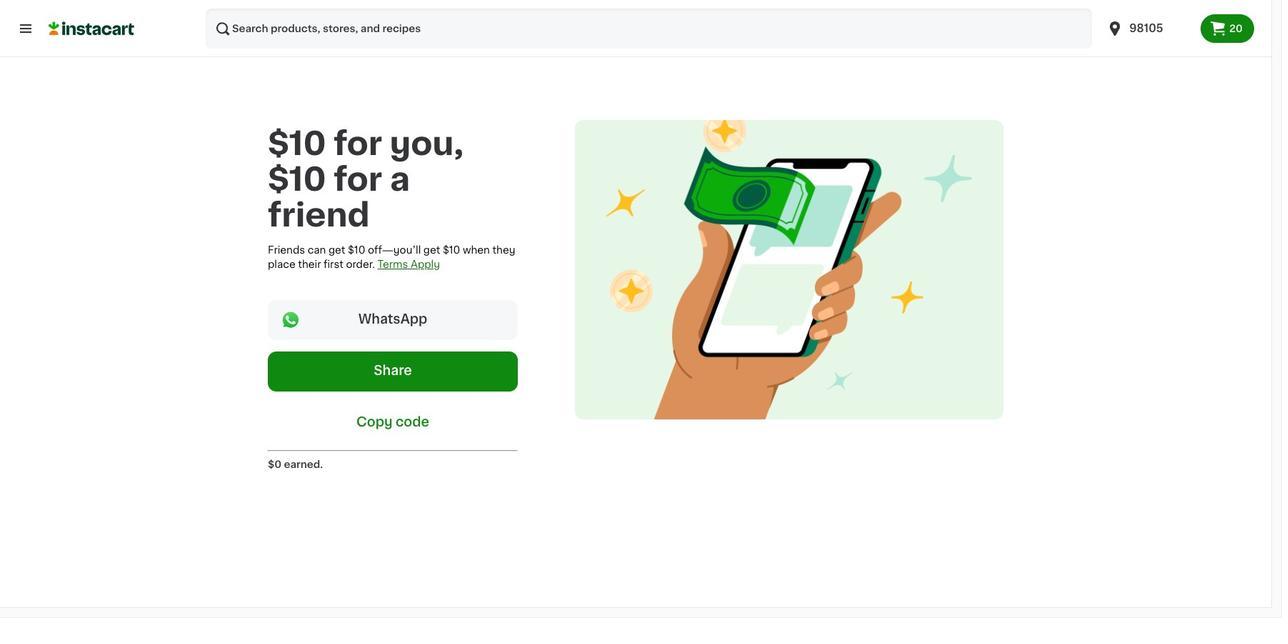 Task type: describe. For each thing, give the bounding box(es) containing it.
2 get from the left
[[424, 245, 440, 255]]

copy
[[357, 416, 393, 429]]

you,
[[390, 128, 464, 159]]

apply
[[411, 259, 440, 269]]

whatsapp link
[[268, 300, 518, 340]]

98105 button
[[1099, 9, 1202, 49]]

Search field
[[206, 9, 1093, 49]]

off—you'll
[[368, 245, 421, 255]]

they
[[493, 245, 516, 255]]

their
[[298, 259, 321, 269]]

when
[[463, 245, 490, 255]]

place
[[268, 259, 296, 269]]

$10 for you, $10 for a friend
[[268, 128, 464, 231]]

copy code
[[357, 416, 430, 429]]

1 get from the left
[[329, 245, 346, 255]]

terms apply link
[[378, 259, 440, 269]]

friends
[[268, 245, 305, 255]]

98105
[[1130, 23, 1164, 34]]

98105 button
[[1107, 9, 1193, 49]]

order.
[[346, 259, 375, 269]]

a
[[390, 164, 410, 195]]



Task type: locate. For each thing, give the bounding box(es) containing it.
None search field
[[206, 9, 1093, 49]]

0 horizontal spatial get
[[329, 245, 346, 255]]

terms
[[378, 259, 408, 269]]

instacart logo image
[[49, 20, 134, 37]]

get
[[329, 245, 346, 255], [424, 245, 440, 255]]

$10
[[268, 128, 327, 159], [268, 164, 327, 195], [348, 245, 366, 255], [443, 245, 460, 255]]

20
[[1230, 24, 1244, 34]]

2 for from the top
[[334, 164, 383, 195]]

first
[[324, 259, 344, 269]]

for left the a
[[334, 164, 383, 195]]

0 vertical spatial for
[[334, 128, 383, 159]]

share button
[[268, 352, 518, 392]]

get up apply at top
[[424, 245, 440, 255]]

code
[[396, 416, 430, 429]]

get up first
[[329, 245, 346, 255]]

1 for from the top
[[334, 128, 383, 159]]

1 horizontal spatial get
[[424, 245, 440, 255]]

terms apply
[[378, 259, 440, 269]]

whatsapp
[[359, 313, 428, 326]]

friend
[[268, 199, 370, 231]]

friends can get $10 off—you'll get $10 when they place their first order.
[[268, 245, 516, 269]]

earned.
[[284, 460, 323, 470]]

share
[[374, 364, 412, 377]]

$0
[[268, 460, 282, 470]]

20 button
[[1202, 14, 1255, 43]]

1 vertical spatial for
[[334, 164, 383, 195]]

can
[[308, 245, 326, 255]]

for
[[334, 128, 383, 159], [334, 164, 383, 195]]

for left the you, at the left top of the page
[[334, 128, 383, 159]]

copy code button
[[268, 403, 518, 439]]

$0 earned.
[[268, 460, 323, 470]]



Task type: vqa. For each thing, say whether or not it's contained in the screenshot.
the topmost for
yes



